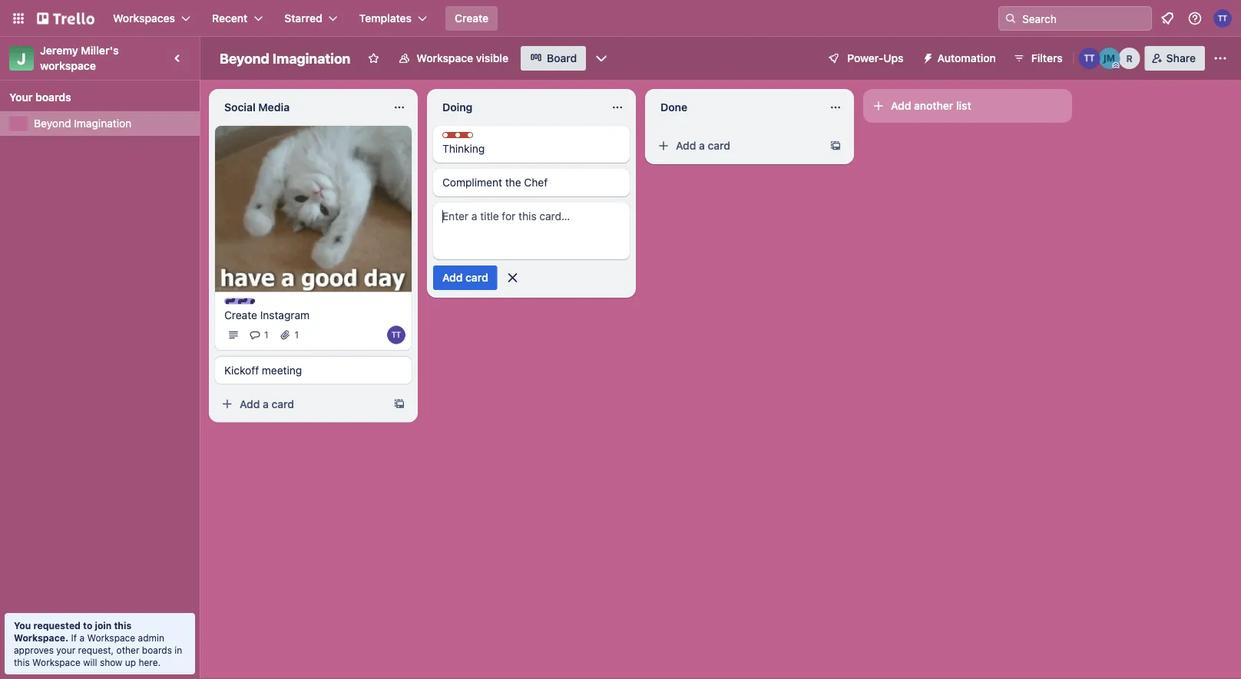 Task type: locate. For each thing, give the bounding box(es) containing it.
0 horizontal spatial beyond
[[34, 117, 71, 130]]

0 vertical spatial create
[[455, 12, 489, 25]]

add a card down done
[[676, 139, 731, 152]]

add a card button down done text field
[[652, 134, 824, 158]]

1 horizontal spatial create
[[455, 12, 489, 25]]

boards down admin
[[142, 645, 172, 656]]

1 horizontal spatial terry turtle (terryturtle) image
[[1079, 48, 1101, 69]]

primary element
[[0, 0, 1242, 37]]

2 vertical spatial card
[[272, 398, 294, 411]]

add for add a card 'button' corresponding to done
[[676, 139, 696, 152]]

1 horizontal spatial imagination
[[273, 50, 351, 66]]

thoughts thinking
[[443, 133, 500, 155]]

0 vertical spatial card
[[708, 139, 731, 152]]

0 vertical spatial a
[[699, 139, 705, 152]]

1 horizontal spatial card
[[466, 272, 488, 284]]

automation button
[[916, 46, 1006, 71]]

workspace down your
[[32, 658, 81, 668]]

card
[[708, 139, 731, 152], [466, 272, 488, 284], [272, 398, 294, 411]]

your
[[9, 91, 33, 104]]

0 vertical spatial imagination
[[273, 50, 351, 66]]

1 horizontal spatial boards
[[142, 645, 172, 656]]

1 horizontal spatial add a card
[[676, 139, 731, 152]]

0 horizontal spatial this
[[14, 658, 30, 668]]

this down approves
[[14, 658, 30, 668]]

a for social media
[[263, 398, 269, 411]]

create for create instagram
[[224, 309, 257, 321]]

0 vertical spatial terry turtle (terryturtle) image
[[1079, 48, 1101, 69]]

done
[[661, 101, 688, 114]]

add
[[891, 100, 912, 112], [676, 139, 696, 152], [443, 272, 463, 284], [240, 398, 260, 411]]

imagination down starred dropdown button
[[273, 50, 351, 66]]

0 horizontal spatial beyond imagination
[[34, 117, 132, 130]]

search image
[[1005, 12, 1017, 25]]

0 horizontal spatial add a card button
[[215, 392, 387, 417]]

your
[[56, 645, 75, 656]]

jeremy miller (jeremymiller198) image
[[1099, 48, 1121, 69]]

1 horizontal spatial create from template… image
[[830, 140, 842, 152]]

kickoff meeting
[[224, 364, 302, 377]]

will
[[83, 658, 97, 668]]

Board name text field
[[212, 46, 358, 71]]

0 notifications image
[[1159, 9, 1177, 28]]

sm image
[[916, 46, 938, 68]]

add left another
[[891, 100, 912, 112]]

open information menu image
[[1188, 11, 1203, 26]]

other
[[116, 645, 139, 656]]

beyond imagination down your boards with 1 items element
[[34, 117, 132, 130]]

0 horizontal spatial terry turtle (terryturtle) image
[[387, 326, 406, 345]]

request,
[[78, 645, 114, 656]]

this
[[114, 621, 132, 632], [14, 658, 30, 668]]

the
[[505, 176, 521, 189]]

2 horizontal spatial workspace
[[417, 52, 473, 65]]

workspace inside button
[[417, 52, 473, 65]]

workspace left visible
[[417, 52, 473, 65]]

miller's
[[81, 44, 119, 57]]

imagination
[[273, 50, 351, 66], [74, 117, 132, 130]]

workspace navigation collapse icon image
[[168, 48, 189, 69]]

imagination down your boards with 1 items element
[[74, 117, 132, 130]]

create from template… image
[[830, 140, 842, 152], [393, 398, 406, 411]]

card down meeting
[[272, 398, 294, 411]]

add a card button for social media
[[215, 392, 387, 417]]

1 vertical spatial boards
[[142, 645, 172, 656]]

r button
[[1119, 48, 1141, 69]]

Enter a title for this card… text field
[[433, 203, 630, 260]]

0 horizontal spatial imagination
[[74, 117, 132, 130]]

thoughts
[[458, 133, 500, 144]]

if a workspace admin approves your request, other boards in this workspace will show up here.
[[14, 633, 182, 668]]

customize views image
[[594, 51, 609, 66]]

1 vertical spatial a
[[263, 398, 269, 411]]

add a card button
[[652, 134, 824, 158], [215, 392, 387, 417]]

create up 'workspace visible'
[[455, 12, 489, 25]]

create down color: purple, title: none image
[[224, 309, 257, 321]]

add a card for social media
[[240, 398, 294, 411]]

1 horizontal spatial a
[[263, 398, 269, 411]]

1 horizontal spatial 1
[[295, 330, 299, 341]]

0 horizontal spatial 1
[[264, 330, 269, 341]]

a down done text field
[[699, 139, 705, 152]]

0 vertical spatial boards
[[35, 91, 71, 104]]

share
[[1167, 52, 1196, 65]]

a for done
[[699, 139, 705, 152]]

boards
[[35, 91, 71, 104], [142, 645, 172, 656]]

0 horizontal spatial boards
[[35, 91, 71, 104]]

up
[[125, 658, 136, 668]]

a
[[699, 139, 705, 152], [263, 398, 269, 411], [79, 633, 85, 644]]

starred button
[[275, 6, 347, 31]]

add down kickoff
[[240, 398, 260, 411]]

power-ups
[[848, 52, 904, 65]]

create inside button
[[455, 12, 489, 25]]

beyond imagination
[[220, 50, 351, 66], [34, 117, 132, 130]]

approves
[[14, 645, 54, 656]]

beyond
[[220, 50, 269, 66], [34, 117, 71, 130]]

add a card down kickoff meeting
[[240, 398, 294, 411]]

2 horizontal spatial a
[[699, 139, 705, 152]]

1 vertical spatial this
[[14, 658, 30, 668]]

cancel image
[[505, 270, 521, 286]]

power-ups button
[[817, 46, 913, 71]]

kickoff
[[224, 364, 259, 377]]

2 vertical spatial a
[[79, 633, 85, 644]]

beyond imagination down starred
[[220, 50, 351, 66]]

meeting
[[262, 364, 302, 377]]

power-
[[848, 52, 884, 65]]

doing
[[443, 101, 473, 114]]

terry turtle (terryturtle) image
[[1079, 48, 1101, 69], [387, 326, 406, 345]]

add a card
[[676, 139, 731, 152], [240, 398, 294, 411]]

beyond imagination link
[[34, 116, 191, 131]]

0 vertical spatial workspace
[[417, 52, 473, 65]]

show
[[100, 658, 122, 668]]

thinking
[[443, 143, 485, 155]]

a right if
[[79, 633, 85, 644]]

1 vertical spatial create
[[224, 309, 257, 321]]

1 horizontal spatial beyond imagination
[[220, 50, 351, 66]]

boards right your
[[35, 91, 71, 104]]

1 down create instagram
[[264, 330, 269, 341]]

beyond down your boards
[[34, 117, 71, 130]]

0 horizontal spatial add a card
[[240, 398, 294, 411]]

instagram
[[260, 309, 310, 321]]

this right join
[[114, 621, 132, 632]]

1 horizontal spatial beyond
[[220, 50, 269, 66]]

2 horizontal spatial card
[[708, 139, 731, 152]]

1 vertical spatial add a card
[[240, 398, 294, 411]]

0 vertical spatial add a card button
[[652, 134, 824, 158]]

color: purple, title: none image
[[224, 298, 255, 305]]

1 down instagram
[[295, 330, 299, 341]]

0 horizontal spatial workspace
[[32, 658, 81, 668]]

0 vertical spatial add a card
[[676, 139, 731, 152]]

create
[[455, 12, 489, 25], [224, 309, 257, 321]]

1 vertical spatial beyond imagination
[[34, 117, 132, 130]]

Social Media text field
[[215, 95, 384, 120]]

0 vertical spatial beyond
[[220, 50, 269, 66]]

1 1 from the left
[[264, 330, 269, 341]]

add a card button down kickoff meeting link
[[215, 392, 387, 417]]

recent button
[[203, 6, 272, 31]]

workspace
[[417, 52, 473, 65], [87, 633, 135, 644], [32, 658, 81, 668]]

1 vertical spatial add a card button
[[215, 392, 387, 417]]

board
[[547, 52, 577, 65]]

0 vertical spatial this
[[114, 621, 132, 632]]

requested
[[33, 621, 81, 632]]

board link
[[521, 46, 586, 71]]

0 vertical spatial beyond imagination
[[220, 50, 351, 66]]

1 horizontal spatial workspace
[[87, 633, 135, 644]]

add down done
[[676, 139, 696, 152]]

beyond imagination inside beyond imagination text box
[[220, 50, 351, 66]]

j
[[17, 49, 26, 67]]

rubyanndersson (rubyanndersson) image
[[1119, 48, 1141, 69]]

here.
[[139, 658, 161, 668]]

admin
[[138, 633, 164, 644]]

Done text field
[[652, 95, 821, 120]]

workspace visible button
[[389, 46, 518, 71]]

1 horizontal spatial this
[[114, 621, 132, 632]]

create from template… image for done
[[830, 140, 842, 152]]

1 vertical spatial imagination
[[74, 117, 132, 130]]

a down kickoff meeting
[[263, 398, 269, 411]]

templates
[[359, 12, 412, 25]]

0 horizontal spatial a
[[79, 633, 85, 644]]

add a card for done
[[676, 139, 731, 152]]

0 horizontal spatial create from template… image
[[393, 398, 406, 411]]

beyond down the recent dropdown button
[[220, 50, 269, 66]]

beyond imagination inside beyond imagination link
[[34, 117, 132, 130]]

0 vertical spatial create from template… image
[[830, 140, 842, 152]]

chef
[[524, 176, 548, 189]]

you requested to join this workspace.
[[14, 621, 132, 644]]

0 horizontal spatial card
[[272, 398, 294, 411]]

0 horizontal spatial create
[[224, 309, 257, 321]]

1 horizontal spatial add a card button
[[652, 134, 824, 158]]

1 vertical spatial create from template… image
[[393, 398, 406, 411]]

1
[[264, 330, 269, 341], [295, 330, 299, 341]]

2 vertical spatial workspace
[[32, 658, 81, 668]]

card left cancel icon
[[466, 272, 488, 284]]

1 vertical spatial card
[[466, 272, 488, 284]]

workspace down join
[[87, 633, 135, 644]]

automation
[[938, 52, 996, 65]]

1 vertical spatial beyond
[[34, 117, 71, 130]]

card for done
[[708, 139, 731, 152]]

card down done text field
[[708, 139, 731, 152]]



Task type: describe. For each thing, give the bounding box(es) containing it.
templates button
[[350, 6, 436, 31]]

social media
[[224, 101, 290, 114]]

boards inside if a workspace admin approves your request, other boards in this workspace will show up here.
[[142, 645, 172, 656]]

1 vertical spatial terry turtle (terryturtle) image
[[387, 326, 406, 345]]

your boards
[[9, 91, 71, 104]]

media
[[258, 101, 290, 114]]

compliment the chef
[[443, 176, 548, 189]]

create button
[[446, 6, 498, 31]]

create from template… image for social media
[[393, 398, 406, 411]]

jeremy miller's workspace
[[40, 44, 122, 72]]

color: bold red, title: "thoughts" element
[[443, 132, 500, 144]]

show menu image
[[1213, 51, 1229, 66]]

to
[[83, 621, 92, 632]]

a inside if a workspace admin approves your request, other boards in this workspace will show up here.
[[79, 633, 85, 644]]

jeremy
[[40, 44, 78, 57]]

recent
[[212, 12, 248, 25]]

add another list button
[[864, 89, 1073, 123]]

1 vertical spatial workspace
[[87, 633, 135, 644]]

Doing text field
[[433, 95, 602, 120]]

this inside if a workspace admin approves your request, other boards in this workspace will show up here.
[[14, 658, 30, 668]]

kickoff meeting link
[[224, 363, 403, 378]]

2 1 from the left
[[295, 330, 299, 341]]

r
[[1127, 53, 1133, 64]]

terry turtle (terryturtle) image
[[1214, 9, 1232, 28]]

add for add a card 'button' for social media
[[240, 398, 260, 411]]

thinking link
[[443, 141, 621, 157]]

your boards with 1 items element
[[9, 88, 183, 107]]

workspaces button
[[104, 6, 200, 31]]

this inside you requested to join this workspace.
[[114, 621, 132, 632]]

workspace visible
[[417, 52, 509, 65]]

back to home image
[[37, 6, 95, 31]]

in
[[175, 645, 182, 656]]

join
[[95, 621, 112, 632]]

card for social media
[[272, 398, 294, 411]]

filters button
[[1009, 46, 1068, 71]]

card inside button
[[466, 272, 488, 284]]

starred
[[285, 12, 322, 25]]

filters
[[1032, 52, 1063, 65]]

ups
[[884, 52, 904, 65]]

add a card button for done
[[652, 134, 824, 158]]

Search field
[[1017, 7, 1152, 30]]

add left cancel icon
[[443, 272, 463, 284]]

visible
[[476, 52, 509, 65]]

create instagram
[[224, 309, 310, 321]]

workspace.
[[14, 633, 68, 644]]

another
[[914, 100, 954, 112]]

add card
[[443, 272, 488, 284]]

workspace
[[40, 60, 96, 72]]

add another list
[[891, 100, 972, 112]]

this member is an admin of this board. image
[[1113, 62, 1120, 69]]

share button
[[1145, 46, 1206, 71]]

social
[[224, 101, 256, 114]]

list
[[957, 100, 972, 112]]

compliment
[[443, 176, 502, 189]]

you
[[14, 621, 31, 632]]

if
[[71, 633, 77, 644]]

star or unstar board image
[[368, 52, 380, 65]]

create for create
[[455, 12, 489, 25]]

compliment the chef link
[[443, 175, 621, 191]]

boards inside your boards with 1 items element
[[35, 91, 71, 104]]

workspaces
[[113, 12, 175, 25]]

imagination inside text box
[[273, 50, 351, 66]]

create instagram link
[[224, 308, 403, 323]]

beyond inside text box
[[220, 50, 269, 66]]

add for add another list button on the top right of page
[[891, 100, 912, 112]]

add card button
[[433, 266, 498, 290]]



Task type: vqa. For each thing, say whether or not it's contained in the screenshot.
the top Greg Robinson (gregrobinson96) icon
no



